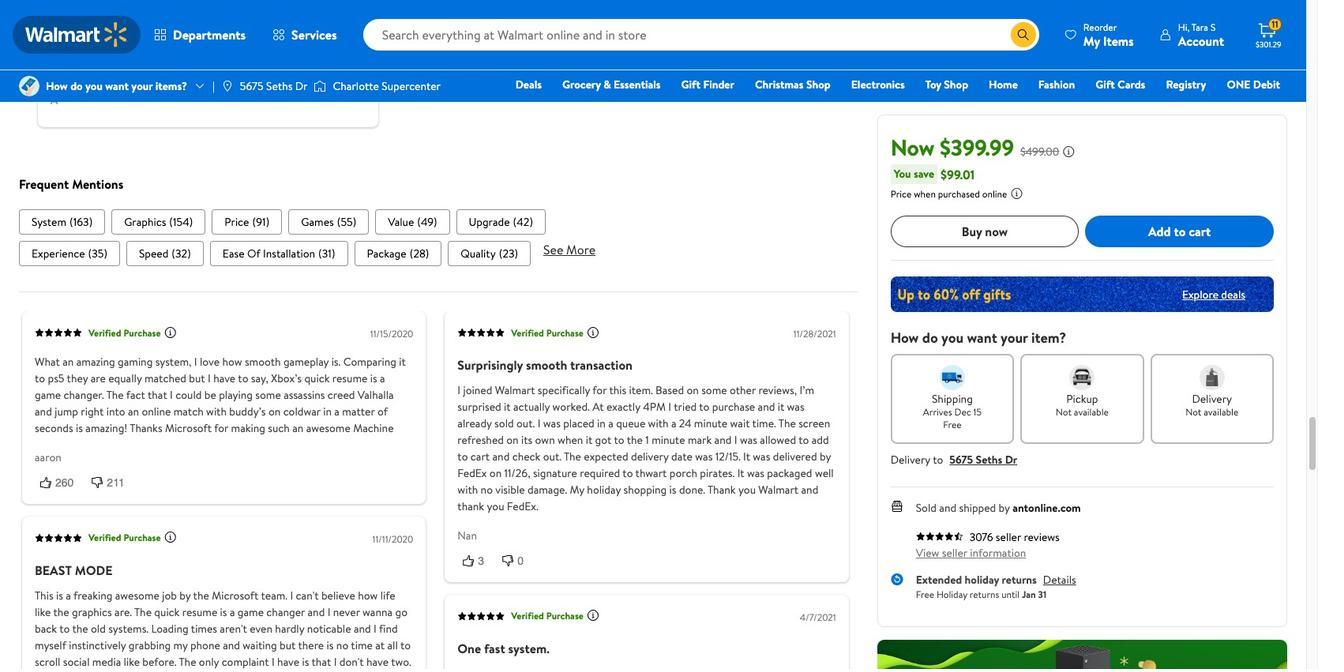Task type: describe. For each thing, give the bounding box(es) containing it.
view seller information
[[916, 545, 1027, 561]]

home
[[989, 77, 1018, 92]]

free for extended
[[916, 587, 935, 601]]

s
[[1211, 20, 1216, 34]]

in inside i joined walmart  specifically for this item.  based on some other reviews, i'm surprised it actually worked.  at exactly 4pm i tried to purchase and it was already sold out. i was placed in a queue with a 24 minute wait time. the screen refreshed on its own when it got to the 1 minute mark and i was allowed to add to cart and check out. the expected delivery date was 12/15. it was delivered by fedex on 11/26, signature required to thwart porch pirates. it was packaged well with no visible damage. my holiday shopping is done. thank you walmart and thank you fedex.
[[597, 416, 606, 432]]

0 horizontal spatial out.
[[517, 416, 535, 432]]

0 vertical spatial dr
[[295, 78, 308, 94]]

i left "could"
[[170, 388, 173, 403]]

verified purchase for 4/7/2021
[[511, 610, 584, 623]]

1 horizontal spatial when
[[914, 187, 936, 201]]

already
[[458, 416, 492, 432]]

purchase for 11/28/2021
[[547, 327, 584, 340]]

on inside what an amazing gaming system, i love how smooth gameplay is. comparing it to ps5 they are equally matched but i have to say, xbox's quick resume is a game changer. the fact that i could be playing some assassins creed valhalla and jump right into an online match with buddy's on coldwar in a matter of seconds is amazing! thanks microsoft for making such an awesome machine
[[269, 404, 281, 420]]

but inside what an amazing gaming system, i love how smooth gameplay is. comparing it to ps5 they are equally matched but i have to say, xbox's quick resume is a game changer. the fact that i could be playing some assassins creed valhalla and jump right into an online match with buddy's on coldwar in a matter of seconds is amazing! thanks microsoft for making such an awesome machine
[[189, 371, 205, 387]]

to right all
[[400, 638, 411, 653]]

have inside what an amazing gaming system, i love how smooth gameplay is. comparing it to ps5 they are equally matched but i have to say, xbox's quick resume is a game changer. the fact that i could be playing some assassins creed valhalla and jump right into an online match with buddy's on coldwar in a matter of seconds is amazing! thanks microsoft for making such an awesome machine
[[213, 371, 236, 387]]

christmas shop link
[[748, 76, 838, 93]]

say,
[[251, 371, 269, 387]]

package (28)
[[367, 246, 429, 262]]

is down right
[[76, 421, 83, 437]]

to left 5675 seths dr button
[[933, 452, 944, 468]]

the up allowed
[[779, 416, 796, 432]]

do for how do you want your items?
[[70, 78, 83, 94]]

amazing
[[76, 355, 115, 370]]

to left ps5
[[35, 371, 45, 387]]

matched
[[145, 371, 186, 387]]

pirates.
[[700, 466, 735, 482]]

to inside button
[[1174, 223, 1186, 240]]

a right "this"
[[66, 588, 71, 604]]

11/11/2020
[[373, 533, 413, 546]]

gameplay
[[284, 355, 329, 370]]

0 horizontal spatial returns
[[970, 587, 1000, 601]]

explore deals
[[1183, 286, 1246, 302]]

and down can't
[[308, 604, 325, 620]]

microsoft inside what an amazing gaming system, i love how smooth gameplay is. comparing it to ps5 they are equally matched but i have to say, xbox's quick resume is a game changer. the fact that i could be playing some assassins creed valhalla and jump right into an online match with buddy's on coldwar in a matter of seconds is amazing! thanks microsoft for making such an awesome machine
[[165, 421, 212, 437]]

2 horizontal spatial with
[[648, 416, 669, 432]]

to up fedex at the bottom left of page
[[458, 449, 468, 465]]

equally
[[108, 371, 142, 387]]

be
[[204, 388, 216, 403]]

a up aren't
[[230, 604, 235, 620]]

is down there
[[302, 654, 309, 669]]

was down allowed
[[753, 449, 771, 465]]

to left add
[[799, 433, 809, 449]]

and up 12/15.
[[715, 433, 732, 449]]

available for pickup
[[1074, 405, 1109, 419]]

list containing system
[[19, 210, 859, 235]]

quality (23)
[[461, 246, 518, 262]]

on left its
[[507, 433, 519, 449]]

its
[[521, 433, 533, 449]]

seller for view
[[942, 545, 968, 561]]

i up own
[[538, 416, 541, 432]]

is right "this"
[[56, 588, 63, 604]]

toy shop
[[926, 77, 969, 92]]

myself
[[35, 638, 66, 653]]

is up aren't
[[220, 604, 227, 620]]

departments
[[173, 26, 246, 43]]

system (163)
[[32, 215, 93, 230]]

beast mode
[[35, 562, 113, 579]]

expected
[[584, 449, 629, 465]]

microsoft inside this is a freaking awesome job by the microsoft team. i can't believe how life like the graphics are. the quick resume is a game changer and i never wanna go back to the old systems. loading times aren't even hardly noticable and i find myself instinctively grabbing my phone and waiting but there is no time at all to scroll social media like before. the only complaint i have is that i don't have
[[212, 588, 259, 604]]

love
[[200, 355, 220, 370]]

and up 11/26,
[[493, 449, 510, 465]]

the down my
[[179, 654, 196, 669]]

1 horizontal spatial an
[[128, 404, 139, 420]]

cards
[[1118, 77, 1146, 92]]

you right "thank"
[[739, 482, 756, 498]]

with inside what an amazing gaming system, i love how smooth gameplay is. comparing it to ps5 they are equally matched but i have to say, xbox's quick resume is a game changer. the fact that i could be playing some assassins creed valhalla and jump right into an online match with buddy's on coldwar in a matter of seconds is amazing! thanks microsoft for making such an awesome machine
[[206, 404, 227, 420]]

you down visible
[[487, 499, 504, 515]]

team.
[[261, 588, 288, 604]]

and down well
[[802, 482, 819, 498]]

i down waiting
[[272, 654, 275, 669]]

aaron
[[35, 450, 61, 466]]

for inside what an amazing gaming system, i love how smooth gameplay is. comparing it to ps5 they are equally matched but i have to say, xbox's quick resume is a game changer. the fact that i could be playing some assassins creed valhalla and jump right into an online match with buddy's on coldwar in a matter of seconds is amazing! thanks microsoft for making such an awesome machine
[[214, 421, 229, 437]]

2 horizontal spatial have
[[367, 654, 389, 669]]

purchased
[[938, 187, 980, 201]]

i up noticable
[[328, 604, 331, 620]]

2 vertical spatial an
[[293, 421, 304, 437]]

grocery & essentials
[[563, 77, 661, 92]]

not for delivery
[[1186, 405, 1202, 419]]

i left find at left
[[374, 621, 377, 637]]

beast
[[35, 562, 72, 579]]

essentials
[[614, 77, 661, 92]]

i left joined
[[458, 383, 461, 399]]

on left 11/26,
[[490, 466, 502, 482]]

wanna
[[363, 604, 393, 620]]

is inside i joined walmart  specifically for this item.  based on some other reviews, i'm surprised it actually worked.  at exactly 4pm i tried to purchase and it was already sold out. i was placed in a queue with a 24 minute wait time. the screen refreshed on its own when it got to the 1 minute mark and i was allowed to add to cart and check out. the expected delivery date was 12/15. it was delivered by fedex on 11/26, signature required to thwart porch pirates. it was packaged well with no visible damage. my holiday shopping is done. thank you walmart and thank you fedex.
[[670, 482, 677, 498]]

nan
[[458, 528, 477, 544]]

my inside i joined walmart  specifically for this item.  based on some other reviews, i'm surprised it actually worked.  at exactly 4pm i tried to purchase and it was already sold out. i was placed in a queue with a 24 minute wait time. the screen refreshed on its own when it got to the 1 minute mark and i was allowed to add to cart and check out. the expected delivery date was 12/15. it was delivered by fedex on 11/26, signature required to thwart porch pirates. it was packaged well with no visible damage. my holiday shopping is done. thank you walmart and thank you fedex.
[[570, 482, 585, 498]]

12/15.
[[716, 449, 741, 465]]

surprised
[[458, 400, 502, 415]]

christmas shop
[[755, 77, 831, 92]]

1 horizontal spatial online
[[983, 187, 1008, 201]]

only
[[199, 654, 219, 669]]

1 horizontal spatial returns
[[1002, 572, 1037, 588]]

2 horizontal spatial by
[[999, 500, 1010, 516]]

do for how do you want your item?
[[923, 328, 938, 348]]

a up got on the bottom
[[609, 416, 614, 432]]

one debit walmart+
[[1227, 77, 1281, 115]]

no inside this is a freaking awesome job by the microsoft team. i can't believe how life like the graphics are. the quick resume is a game changer and i never wanna go back to the old systems. loading times aren't even hardly noticable and i find myself instinctively grabbing my phone and waiting but there is no time at all to scroll social media like before. the only complaint i have is that i don't have
[[336, 638, 349, 653]]

3076
[[970, 529, 994, 545]]

the left old
[[72, 621, 88, 637]]

thank
[[708, 482, 736, 498]]

list item containing experience
[[19, 242, 120, 267]]

charlotte supercenter
[[333, 78, 441, 94]]

sold and shipped by antonline.com
[[916, 500, 1081, 516]]

but inside this is a freaking awesome job by the microsoft team. i can't believe how life like the graphics are. the quick resume is a game changer and i never wanna go back to the old systems. loading times aren't even hardly noticable and i find myself instinctively grabbing my phone and waiting but there is no time at all to scroll social media like before. the only complaint i have is that i don't have
[[280, 638, 296, 653]]

i left can't
[[290, 588, 293, 604]]

online inside what an amazing gaming system, i love how smooth gameplay is. comparing it to ps5 they are equally matched but i have to say, xbox's quick resume is a game changer. the fact that i could be playing some assassins creed valhalla and jump right into an online match with buddy's on coldwar in a matter of seconds is amazing! thanks microsoft for making such an awesome machine
[[142, 404, 171, 420]]

in inside what an amazing gaming system, i love how smooth gameplay is. comparing it to ps5 they are equally matched but i have to say, xbox's quick resume is a game changer. the fact that i could be playing some assassins creed valhalla and jump right into an online match with buddy's on coldwar in a matter of seconds is amazing! thanks microsoft for making such an awesome machine
[[323, 404, 332, 420]]

add
[[1149, 223, 1171, 240]]

1 horizontal spatial out.
[[543, 449, 562, 465]]

1 horizontal spatial with
[[458, 482, 478, 498]]

1 vertical spatial seths
[[976, 452, 1003, 468]]

one
[[458, 640, 481, 657]]

verified purchase information image for amazing
[[164, 326, 177, 339]]

$399.99
[[940, 132, 1014, 163]]

260
[[55, 477, 74, 490]]

phone
[[190, 638, 220, 653]]

are.
[[115, 604, 132, 620]]

hardly
[[275, 621, 304, 637]]

delivery for not
[[1193, 391, 1233, 407]]

it inside what an amazing gaming system, i love how smooth gameplay is. comparing it to ps5 they are equally matched but i have to say, xbox's quick resume is a game changer. the fact that i could be playing some assassins creed valhalla and jump right into an online match with buddy's on coldwar in a matter of seconds is amazing! thanks microsoft for making such an awesome machine
[[399, 355, 406, 370]]

a down the creed
[[334, 404, 340, 420]]

and down aren't
[[223, 638, 240, 653]]

gaming
[[118, 355, 153, 370]]

see
[[544, 242, 564, 259]]

social
[[63, 654, 90, 669]]

gift for gift finder
[[681, 77, 701, 92]]

you up intent image for shipping
[[942, 328, 964, 348]]

i down wait
[[735, 433, 738, 449]]

11
[[1272, 18, 1279, 31]]

signature
[[533, 466, 577, 482]]

placed
[[563, 416, 595, 432]]

wait
[[730, 416, 750, 432]]

1 vertical spatial it
[[738, 466, 745, 482]]

charlotte
[[333, 78, 379, 94]]

match
[[174, 404, 204, 420]]

joined
[[463, 383, 492, 399]]

to left thwart
[[623, 466, 633, 482]]

0 vertical spatial like
[[35, 604, 51, 620]]

31
[[1039, 587, 1047, 601]]

3 button
[[458, 554, 497, 570]]

more
[[567, 242, 596, 259]]

how inside what an amazing gaming system, i love how smooth gameplay is. comparing it to ps5 they are equally matched but i have to say, xbox's quick resume is a game changer. the fact that i could be playing some assassins creed valhalla and jump right into an online match with buddy's on coldwar in a matter of seconds is amazing! thanks microsoft for making such an awesome machine
[[222, 355, 242, 370]]

fashion
[[1039, 77, 1075, 92]]

how for how do you want your item?
[[891, 328, 919, 348]]

list item containing graphics
[[112, 210, 206, 235]]

arrives
[[923, 405, 953, 419]]

a left 24
[[671, 416, 677, 432]]

you right a
[[85, 78, 103, 94]]

i left love
[[194, 355, 197, 370]]

loading
[[151, 621, 189, 637]]

the up back
[[53, 604, 69, 620]]

media
[[92, 654, 121, 669]]

game inside this is a freaking awesome job by the microsoft team. i can't believe how life like the graphics are. the quick resume is a game changer and i never wanna go back to the old systems. loading times aren't even hardly noticable and i find myself instinctively grabbing my phone and waiting but there is no time at all to scroll social media like before. the only complaint i have is that i don't have
[[238, 604, 264, 620]]

was down wait
[[740, 433, 758, 449]]

gift for gift cards
[[1096, 77, 1115, 92]]

purchase for 4/7/2021
[[547, 610, 584, 623]]

1 vertical spatial 5675
[[950, 452, 974, 468]]

intent image for delivery image
[[1200, 365, 1225, 390]]

i left tried
[[669, 400, 672, 415]]

grocery & essentials link
[[555, 76, 668, 93]]

allowed
[[760, 433, 796, 449]]

0 vertical spatial an
[[63, 355, 74, 370]]

purchase for 11/15/2020
[[124, 327, 161, 340]]

damage.
[[528, 482, 567, 498]]

to right got on the bottom
[[614, 433, 625, 449]]

the right job
[[193, 588, 209, 604]]

1 horizontal spatial minute
[[694, 416, 728, 432]]

this is a freaking awesome job by the microsoft team. i can't believe how life like the graphics are. the quick resume is a game changer and i never wanna go back to the old systems. loading times aren't even hardly noticable and i find myself instinctively grabbing my phone and waiting but there is no time at all to scroll social media like before. the only complaint i have is that i don't have 
[[35, 588, 412, 669]]

don't
[[340, 654, 364, 669]]

up to sixty percent off deals. shop now. image
[[891, 277, 1274, 312]]

i'm
[[800, 383, 815, 399]]

screen
[[799, 416, 831, 432]]

verified purchase information image for mode
[[164, 531, 177, 544]]

i left don't
[[334, 654, 337, 669]]

(91)
[[252, 215, 270, 230]]

the up 'signature'
[[564, 449, 581, 465]]

shopping
[[624, 482, 667, 498]]

buddy's
[[229, 404, 266, 420]]

3
[[478, 555, 484, 568]]

list item containing package
[[354, 242, 442, 267]]

0 horizontal spatial walmart
[[495, 383, 535, 399]]

list item containing ease of installation
[[210, 242, 348, 267]]

260 button
[[35, 475, 86, 491]]

holiday
[[937, 587, 968, 601]]

1 vertical spatial dr
[[1005, 452, 1018, 468]]

frequent mentions
[[19, 176, 124, 193]]

times
[[191, 621, 217, 637]]

list item containing upgrade
[[456, 210, 546, 235]]

to left "say,"
[[238, 371, 248, 387]]

0 vertical spatial seths
[[266, 78, 293, 94]]

verified purchase for 11/11/2020
[[88, 531, 161, 545]]

hi, tara s account
[[1179, 20, 1225, 49]]

list item containing price
[[212, 210, 282, 235]]

by inside this is a freaking awesome job by the microsoft team. i can't believe how life like the graphics are. the quick resume is a game changer and i never wanna go back to the old systems. loading times aren't even hardly noticable and i find myself instinctively grabbing my phone and waiting but there is no time at all to scroll social media like before. the only complaint i have is that i don't have
[[180, 588, 191, 604]]

add
[[812, 433, 829, 449]]

tara
[[1192, 20, 1209, 34]]

was up own
[[543, 416, 561, 432]]

services
[[292, 26, 337, 43]]

graphics
[[72, 604, 112, 620]]

all
[[387, 638, 398, 653]]

verified for 11/11/2020
[[88, 531, 121, 545]]

4pm
[[643, 400, 666, 415]]

list item containing value
[[376, 210, 450, 235]]

purchase for 11/11/2020
[[124, 531, 161, 545]]

0 horizontal spatial minute
[[652, 433, 685, 449]]

walmart image
[[25, 22, 128, 47]]

list item containing quality
[[448, 242, 531, 267]]



Task type: locate. For each thing, give the bounding box(es) containing it.
want for item?
[[967, 328, 998, 348]]

1 vertical spatial an
[[128, 404, 139, 420]]

2 not from the left
[[1186, 405, 1202, 419]]

that
[[148, 388, 167, 403], [312, 654, 331, 669]]

a
[[51, 93, 58, 108]]

is down noticable
[[327, 638, 334, 653]]

cart inside i joined walmart  specifically for this item.  based on some other reviews, i'm surprised it actually worked.  at exactly 4pm i tried to purchase and it was already sold out. i was placed in a queue with a 24 minute wait time. the screen refreshed on its own when it got to the 1 minute mark and i was allowed to add to cart and check out. the expected delivery date was 12/15. it was delivered by fedex on 11/26, signature required to thwart porch pirates. it was packaged well with no visible damage. my holiday shopping is done. thank you walmart and thank you fedex.
[[471, 449, 490, 465]]

to right "add"
[[1174, 223, 1186, 240]]

free for shipping
[[944, 418, 962, 431]]

0 horizontal spatial price
[[225, 215, 249, 230]]

exactly
[[607, 400, 641, 415]]

seths down "services" dropdown button
[[266, 78, 293, 94]]

 image for how
[[19, 76, 40, 96]]

0 horizontal spatial resume
[[182, 604, 217, 620]]

list item up experience
[[19, 210, 105, 235]]

list item down system (163)
[[19, 242, 120, 267]]

0 horizontal spatial verified purchase information image
[[164, 531, 177, 544]]

specifically
[[538, 383, 590, 399]]

1 horizontal spatial awesome
[[306, 421, 351, 437]]

1 vertical spatial verified purchase information image
[[587, 610, 600, 622]]

1 horizontal spatial not
[[1186, 405, 1202, 419]]

0 horizontal spatial available
[[1074, 405, 1109, 419]]

how do you want your items?
[[46, 78, 187, 94]]

verified purchase up mode
[[88, 531, 161, 545]]

1
[[646, 433, 649, 449]]

done.
[[679, 482, 706, 498]]

want for items?
[[105, 78, 129, 94]]

0 vertical spatial minute
[[694, 416, 728, 432]]

1 vertical spatial delivery
[[891, 452, 931, 468]]

price for price when purchased online
[[891, 187, 912, 201]]

have up the playing
[[213, 371, 236, 387]]

an down fact
[[128, 404, 139, 420]]

go
[[395, 604, 408, 620]]

registry link
[[1159, 76, 1214, 93]]

see more
[[544, 242, 596, 259]]

could
[[176, 388, 202, 403]]

an down coldwar
[[293, 421, 304, 437]]

gift left finder at the top right of page
[[681, 77, 701, 92]]

deals link
[[509, 76, 549, 93]]

list item containing speed
[[126, 242, 204, 267]]

experience (35)
[[32, 246, 107, 262]]

my left items
[[1084, 32, 1101, 49]]

0 horizontal spatial dr
[[295, 78, 308, 94]]

211 button
[[86, 475, 137, 491]]

items?
[[155, 78, 187, 94]]

information
[[970, 545, 1027, 561]]

electronics
[[852, 77, 905, 92]]

0 vertical spatial when
[[914, 187, 936, 201]]

1 horizontal spatial price
[[891, 187, 912, 201]]

delivery up the sold
[[891, 452, 931, 468]]

0 vertical spatial but
[[189, 371, 205, 387]]

smooth
[[245, 355, 281, 370], [526, 357, 567, 374]]

smooth up the specifically
[[526, 357, 567, 374]]

1 vertical spatial no
[[336, 638, 349, 653]]

2 shop from the left
[[944, 77, 969, 92]]

seller
[[996, 529, 1022, 545], [942, 545, 968, 561]]

shop for toy shop
[[944, 77, 969, 92]]

upgrade (42)
[[469, 215, 533, 230]]

not for pickup
[[1056, 405, 1072, 419]]

walmart+ link
[[1226, 98, 1288, 115]]

speed
[[139, 246, 169, 262]]

creed
[[328, 388, 355, 403]]

and right the sold
[[940, 500, 957, 516]]

0 vertical spatial quick
[[305, 371, 330, 387]]

back
[[35, 621, 57, 637]]

0 horizontal spatial gift
[[681, 77, 701, 92]]

1 vertical spatial out.
[[543, 449, 562, 465]]

0 vertical spatial want
[[105, 78, 129, 94]]

no inside i joined walmart  specifically for this item.  based on some other reviews, i'm surprised it actually worked.  at exactly 4pm i tried to purchase and it was already sold out. i was placed in a queue with a 24 minute wait time. the screen refreshed on its own when it got to the 1 minute mark and i was allowed to add to cart and check out. the expected delivery date was 12/15. it was delivered by fedex on 11/26, signature required to thwart porch pirates. it was packaged well with no visible damage. my holiday shopping is done. thank you walmart and thank you fedex.
[[481, 482, 493, 498]]

what
[[35, 355, 60, 370]]

1 horizontal spatial game
[[238, 604, 264, 620]]

how inside this is a freaking awesome job by the microsoft team. i can't believe how life like the graphics are. the quick resume is a game changer and i never wanna go back to the old systems. loading times aren't even hardly noticable and i find myself instinctively grabbing my phone and waiting but there is no time at all to scroll social media like before. the only complaint i have is that i don't have
[[358, 588, 378, 604]]

amazing!
[[86, 421, 128, 437]]

Walmart Site-Wide search field
[[363, 19, 1040, 51]]

0 horizontal spatial my
[[570, 482, 585, 498]]

Search search field
[[363, 19, 1040, 51]]

awesome inside this is a freaking awesome job by the microsoft team. i can't believe how life like the graphics are. the quick resume is a game changer and i never wanna go back to the old systems. loading times aren't even hardly noticable and i find myself instinctively grabbing my phone and waiting but there is no time at all to scroll social media like before. the only complaint i have is that i don't have
[[115, 588, 160, 604]]

see more list
[[19, 242, 859, 267]]

extended
[[916, 572, 962, 588]]

0 horizontal spatial online
[[142, 404, 171, 420]]

quick inside what an amazing gaming system, i love how smooth gameplay is. comparing it to ps5 they are equally matched but i have to say, xbox's quick resume is a game changer. the fact that i could be playing some assassins creed valhalla and jump right into an online match with buddy's on coldwar in a matter of seconds is amazing! thanks microsoft for making such an awesome machine
[[305, 371, 330, 387]]

the up into
[[106, 388, 124, 403]]

0 horizontal spatial quick
[[154, 604, 180, 620]]

how right love
[[222, 355, 242, 370]]

1 vertical spatial walmart
[[759, 482, 799, 498]]

1 horizontal spatial quick
[[305, 371, 330, 387]]

experience
[[32, 246, 85, 262]]

available inside delivery not available
[[1204, 405, 1239, 419]]

such
[[268, 421, 290, 437]]

1 vertical spatial that
[[312, 654, 331, 669]]

1 horizontal spatial but
[[280, 638, 296, 653]]

1 horizontal spatial smooth
[[526, 357, 567, 374]]

online up thanks
[[142, 404, 171, 420]]

0 horizontal spatial in
[[323, 404, 332, 420]]

1 horizontal spatial my
[[1084, 32, 1101, 49]]

(49)
[[417, 215, 437, 230]]

 image for charlotte
[[314, 78, 327, 94]]

1 vertical spatial holiday
[[965, 572, 1000, 588]]

like down "this"
[[35, 604, 51, 620]]

your for items?
[[131, 78, 153, 94]]

is.
[[332, 355, 341, 370]]

0 vertical spatial holiday
[[587, 482, 621, 498]]

like
[[35, 604, 51, 620], [124, 654, 140, 669]]

intent image for pickup image
[[1070, 365, 1095, 390]]

it left got on the bottom
[[586, 433, 593, 449]]

0 horizontal spatial by
[[180, 588, 191, 604]]

1 horizontal spatial verified purchase information image
[[587, 610, 600, 622]]

got
[[595, 433, 612, 449]]

it down 11/15/2020
[[399, 355, 406, 370]]

1 vertical spatial resume
[[182, 604, 217, 620]]

game up the even
[[238, 604, 264, 620]]

returns left 31
[[1002, 572, 1037, 588]]

out. up 'signature'
[[543, 449, 562, 465]]

1 horizontal spatial gift
[[1096, 77, 1115, 92]]

not inside pickup not available
[[1056, 405, 1072, 419]]

verified up amazing
[[88, 327, 121, 340]]

resume inside what an amazing gaming system, i love how smooth gameplay is. comparing it to ps5 they are equally matched but i have to say, xbox's quick resume is a game changer. the fact that i could be playing some assassins creed valhalla and jump right into an online match with buddy's on coldwar in a matter of seconds is amazing! thanks microsoft for making such an awesome machine
[[332, 371, 368, 387]]

0 horizontal spatial verified purchase information image
[[164, 326, 177, 339]]

coldwar
[[283, 404, 321, 420]]

 image
[[19, 76, 40, 96], [314, 78, 327, 94], [221, 80, 234, 92]]

1 horizontal spatial seller
[[996, 529, 1022, 545]]

like down grabbing
[[124, 654, 140, 669]]

1 gift from the left
[[681, 77, 701, 92]]

0 horizontal spatial shop
[[807, 77, 831, 92]]

an
[[63, 355, 74, 370], [128, 404, 139, 420], [293, 421, 304, 437]]

1 horizontal spatial verified purchase information image
[[587, 326, 600, 339]]

1 vertical spatial do
[[923, 328, 938, 348]]

cart inside button
[[1189, 223, 1211, 240]]

the inside i joined walmart  specifically for this item.  based on some other reviews, i'm surprised it actually worked.  at exactly 4pm i tried to purchase and it was already sold out. i was placed in a queue with a 24 minute wait time. the screen refreshed on its own when it got to the 1 minute mark and i was allowed to add to cart and check out. the expected delivery date was 12/15. it was delivered by fedex on 11/26, signature required to thwart porch pirates. it was packaged well with no visible damage. my holiday shopping is done. thank you walmart and thank you fedex.
[[627, 433, 643, 449]]

 image for 5675
[[221, 80, 234, 92]]

life
[[381, 588, 396, 604]]

1 vertical spatial cart
[[471, 449, 490, 465]]

1 vertical spatial but
[[280, 638, 296, 653]]

my inside reorder my items
[[1084, 32, 1101, 49]]

by right shipped
[[999, 500, 1010, 516]]

by up well
[[820, 449, 831, 465]]

1 vertical spatial price
[[225, 215, 249, 230]]

0 vertical spatial my
[[1084, 32, 1101, 49]]

cart down refreshed
[[471, 449, 490, 465]]

list item down "graphics (154)"
[[126, 242, 204, 267]]

that down there
[[312, 654, 331, 669]]

1 horizontal spatial some
[[702, 383, 727, 399]]

awesome inside what an amazing gaming system, i love how smooth gameplay is. comparing it to ps5 they are equally matched but i have to say, xbox's quick resume is a game changer. the fact that i could be playing some assassins creed valhalla and jump right into an online match with buddy's on coldwar in a matter of seconds is amazing! thanks microsoft for making such an awesome machine
[[306, 421, 351, 437]]

learn more about strikethrough prices image
[[1063, 145, 1076, 158]]

want left item?
[[967, 328, 998, 348]]

0 horizontal spatial 5675
[[240, 78, 264, 94]]

not inside delivery not available
[[1186, 405, 1202, 419]]

but down hardly
[[280, 638, 296, 653]]

0 vertical spatial how
[[222, 355, 242, 370]]

1 vertical spatial when
[[558, 433, 583, 449]]

shop right christmas
[[807, 77, 831, 92]]

seller right 3076
[[996, 529, 1022, 545]]

verified up mode
[[88, 531, 121, 545]]

0 vertical spatial price
[[891, 187, 912, 201]]

is up valhalla
[[370, 371, 377, 387]]

your for item?
[[1001, 328, 1028, 348]]

microsoft down match
[[165, 421, 212, 437]]

seconds
[[35, 421, 73, 437]]

holiday inside extended holiday returns details free holiday returns until jan 31
[[965, 572, 1000, 588]]

complaint
[[222, 654, 269, 669]]

seller for 3076
[[996, 529, 1022, 545]]

0 horizontal spatial game
[[35, 388, 61, 403]]

no down fedex at the bottom left of page
[[481, 482, 493, 498]]

free inside shipping arrives dec 15 free
[[944, 418, 962, 431]]

5675 down dec
[[950, 452, 974, 468]]

smooth inside what an amazing gaming system, i love how smooth gameplay is. comparing it to ps5 they are equally matched but i have to say, xbox's quick resume is a game changer. the fact that i could be playing some assassins creed valhalla and jump right into an online match with buddy's on coldwar in a matter of seconds is amazing! thanks microsoft for making such an awesome machine
[[245, 355, 281, 370]]

on up such
[[269, 404, 281, 420]]

verified purchase information image
[[164, 326, 177, 339], [587, 610, 600, 622]]

0 horizontal spatial holiday
[[587, 482, 621, 498]]

not
[[1056, 405, 1072, 419], [1186, 405, 1202, 419]]

no
[[481, 482, 493, 498], [336, 638, 349, 653]]

and inside what an amazing gaming system, i love how smooth gameplay is. comparing it to ps5 they are equally matched but i have to say, xbox's quick resume is a game changer. the fact that i could be playing some assassins creed valhalla and jump right into an online match with buddy's on coldwar in a matter of seconds is amazing! thanks microsoft for making such an awesome machine
[[35, 404, 52, 420]]

list item up '(28)'
[[376, 210, 450, 235]]

search icon image
[[1017, 28, 1030, 41]]

0 vertical spatial it
[[743, 449, 751, 465]]

delivery inside delivery not available
[[1193, 391, 1233, 407]]

legal information image
[[1011, 187, 1023, 200]]

to right back
[[59, 621, 70, 637]]

1 vertical spatial your
[[1001, 328, 1028, 348]]

1 horizontal spatial do
[[923, 328, 938, 348]]

verified purchase information image
[[587, 326, 600, 339], [164, 531, 177, 544]]

explore
[[1183, 286, 1219, 302]]

1 vertical spatial like
[[124, 654, 140, 669]]

the
[[106, 388, 124, 403], [779, 416, 796, 432], [564, 449, 581, 465], [134, 604, 152, 620], [179, 654, 196, 669]]

list item up of
[[212, 210, 282, 235]]

0 vertical spatial delivery
[[1193, 391, 1233, 407]]

of
[[378, 404, 388, 420]]

and up seconds
[[35, 404, 52, 420]]

0 vertical spatial how
[[46, 78, 68, 94]]

1 horizontal spatial have
[[277, 654, 300, 669]]

list item down value
[[354, 242, 442, 267]]

what an amazing gaming system, i love how smooth gameplay is. comparing it to ps5 they are equally matched but i have to say, xbox's quick resume is a game changer. the fact that i could be playing some assassins creed valhalla and jump right into an online match with buddy's on coldwar in a matter of seconds is amazing! thanks microsoft for making such an awesome machine
[[35, 355, 406, 437]]

shipping
[[932, 391, 973, 407]]

was down i'm
[[787, 400, 805, 415]]

it down reviews,
[[778, 400, 785, 415]]

0 vertical spatial by
[[820, 449, 831, 465]]

now
[[891, 132, 935, 163]]

11 $301.29
[[1256, 18, 1282, 50]]

0 horizontal spatial like
[[35, 604, 51, 620]]

1 horizontal spatial cart
[[1189, 223, 1211, 240]]

that inside this is a freaking awesome job by the microsoft team. i can't believe how life like the graphics are. the quick resume is a game changer and i never wanna go back to the old systems. loading times aren't even hardly noticable and i find myself instinctively grabbing my phone and waiting but there is no time at all to scroll social media like before. the only complaint i have is that i don't have
[[312, 654, 331, 669]]

 image left a
[[19, 76, 40, 96]]

1 available from the left
[[1074, 405, 1109, 419]]

2 gift from the left
[[1096, 77, 1115, 92]]

by inside i joined walmart  specifically for this item.  based on some other reviews, i'm surprised it actually worked.  at exactly 4pm i tried to purchase and it was already sold out. i was placed in a queue with a 24 minute wait time. the screen refreshed on its own when it got to the 1 minute mark and i was allowed to add to cart and check out. the expected delivery date was 12/15. it was delivered by fedex on 11/26, signature required to thwart porch pirates. it was packaged well with no visible damage. my holiday shopping is done. thank you walmart and thank you fedex.
[[820, 449, 831, 465]]

(31)
[[318, 246, 335, 262]]

item.
[[629, 383, 653, 399]]

upgrade
[[469, 215, 510, 230]]

0 horizontal spatial for
[[214, 421, 229, 437]]

list item up (23)
[[456, 210, 546, 235]]

available inside pickup not available
[[1074, 405, 1109, 419]]

dr down "services" dropdown button
[[295, 78, 308, 94]]

4.2578 stars out of 5, based on 3076 seller reviews element
[[916, 532, 964, 541]]

for inside i joined walmart  specifically for this item.  based on some other reviews, i'm surprised it actually worked.  at exactly 4pm i tried to purchase and it was already sold out. i was placed in a queue with a 24 minute wait time. the screen refreshed on its own when it got to the 1 minute mark and i was allowed to add to cart and check out. the expected delivery date was 12/15. it was delivered by fedex on 11/26, signature required to thwart porch pirates. it was packaged well with no visible damage. my holiday shopping is done. thank you walmart and thank you fedex.
[[593, 383, 607, 399]]

0 vertical spatial verified purchase information image
[[164, 326, 177, 339]]

game inside what an amazing gaming system, i love how smooth gameplay is. comparing it to ps5 they are equally matched but i have to say, xbox's quick resume is a game changer. the fact that i could be playing some assassins creed valhalla and jump right into an online match with buddy's on coldwar in a matter of seconds is amazing! thanks microsoft for making such an awesome machine
[[35, 388, 61, 403]]

some up purchase
[[702, 383, 727, 399]]

have
[[213, 371, 236, 387], [277, 654, 300, 669], [367, 654, 389, 669]]

some inside what an amazing gaming system, i love how smooth gameplay is. comparing it to ps5 they are equally matched but i have to say, xbox's quick resume is a game changer. the fact that i could be playing some assassins creed valhalla and jump right into an online match with buddy's on coldwar in a matter of seconds is amazing! thanks microsoft for making such an awesome machine
[[255, 388, 281, 403]]

1 horizontal spatial delivery
[[1193, 391, 1233, 407]]

the inside what an amazing gaming system, i love how smooth gameplay is. comparing it to ps5 they are equally matched but i have to say, xbox's quick resume is a game changer. the fact that i could be playing some assassins creed valhalla and jump right into an online match with buddy's on coldwar in a matter of seconds is amazing! thanks microsoft for making such an awesome machine
[[106, 388, 124, 403]]

a up valhalla
[[380, 371, 385, 387]]

verified purchase up the system.
[[511, 610, 584, 623]]

0 vertical spatial do
[[70, 78, 83, 94]]

queue
[[616, 416, 646, 432]]

0 horizontal spatial do
[[70, 78, 83, 94]]

verified purchase information image for smooth
[[587, 326, 600, 339]]

price for price (91)
[[225, 215, 249, 230]]

5675
[[240, 78, 264, 94], [950, 452, 974, 468]]

tried
[[674, 400, 697, 415]]

for left making
[[214, 421, 229, 437]]

in up got on the bottom
[[597, 416, 606, 432]]

list item down 'upgrade'
[[448, 242, 531, 267]]

holiday
[[587, 482, 621, 498], [965, 572, 1000, 588]]

with down be
[[206, 404, 227, 420]]

(28)
[[410, 246, 429, 262]]

dr
[[295, 78, 308, 94], [1005, 452, 1018, 468]]

items
[[1104, 32, 1134, 49]]

it up sold
[[504, 400, 511, 415]]

quick inside this is a freaking awesome job by the microsoft team. i can't believe how life like the graphics are. the quick resume is a game changer and i never wanna go back to the old systems. loading times aren't even hardly noticable and i find myself instinctively grabbing my phone and waiting but there is no time at all to scroll social media like before. the only complaint i have is that i don't have
[[154, 604, 180, 620]]

microsoft up aren't
[[212, 588, 259, 604]]

(42)
[[513, 215, 533, 230]]

verified purchase information image for system.
[[587, 610, 600, 622]]

was
[[787, 400, 805, 415], [543, 416, 561, 432], [740, 433, 758, 449], [696, 449, 713, 465], [753, 449, 771, 465], [747, 466, 765, 482]]

(35)
[[88, 246, 107, 262]]

shop for christmas shop
[[807, 77, 831, 92]]

check
[[512, 449, 541, 465]]

that inside what an amazing gaming system, i love how smooth gameplay is. comparing it to ps5 they are equally matched but i have to say, xbox's quick resume is a game changer. the fact that i could be playing some assassins creed valhalla and jump right into an online match with buddy's on coldwar in a matter of seconds is amazing! thanks microsoft for making such an awesome machine
[[148, 388, 167, 403]]

it
[[399, 355, 406, 370], [504, 400, 511, 415], [778, 400, 785, 415], [586, 433, 593, 449]]

and up time
[[354, 621, 371, 637]]

list item down (91)
[[210, 242, 348, 267]]

shipped
[[960, 500, 996, 516]]

0 horizontal spatial not
[[1056, 405, 1072, 419]]

shop right toy
[[944, 77, 969, 92]]

2 vertical spatial by
[[180, 588, 191, 604]]

verified for 11/28/2021
[[511, 327, 544, 340]]

11/26,
[[505, 466, 531, 482]]

when inside i joined walmart  specifically for this item.  based on some other reviews, i'm surprised it actually worked.  at exactly 4pm i tried to purchase and it was already sold out. i was placed in a queue with a 24 minute wait time. the screen refreshed on its own when it got to the 1 minute mark and i was allowed to add to cart and check out. the expected delivery date was 12/15. it was delivered by fedex on 11/26, signature required to thwart porch pirates. it was packaged well with no visible damage. my holiday shopping is done. thank you walmart and thank you fedex.
[[558, 433, 583, 449]]

2 horizontal spatial an
[[293, 421, 304, 437]]

1 horizontal spatial shop
[[944, 77, 969, 92]]

2 available from the left
[[1204, 405, 1239, 419]]

0 vertical spatial microsoft
[[165, 421, 212, 437]]

system,
[[155, 355, 192, 370]]

gift inside "link"
[[681, 77, 701, 92]]

intent image for shipping image
[[940, 365, 965, 390]]

0 horizontal spatial want
[[105, 78, 129, 94]]

list item up speed
[[112, 210, 206, 235]]

how for how do you want your items?
[[46, 78, 68, 94]]

1 horizontal spatial want
[[967, 328, 998, 348]]

1 horizontal spatial free
[[944, 418, 962, 431]]

2 horizontal spatial  image
[[314, 78, 327, 94]]

0 horizontal spatial an
[[63, 355, 74, 370]]

available for delivery
[[1204, 405, 1239, 419]]

1 horizontal spatial 5675
[[950, 452, 974, 468]]

verified purchase information image up job
[[164, 531, 177, 544]]

on up tried
[[687, 383, 699, 399]]

list item containing system
[[19, 210, 105, 235]]

free inside extended holiday returns details free holiday returns until jan 31
[[916, 587, 935, 601]]

electronics link
[[844, 76, 912, 93]]

1 horizontal spatial walmart
[[759, 482, 799, 498]]

and up time.
[[758, 400, 775, 415]]

playing
[[219, 388, 253, 403]]

list
[[19, 210, 859, 235]]

1 horizontal spatial for
[[593, 383, 607, 399]]

1 not from the left
[[1056, 405, 1072, 419]]

minute up mark
[[694, 416, 728, 432]]

1 horizontal spatial seths
[[976, 452, 1003, 468]]

purchase up the system.
[[547, 610, 584, 623]]

0 horizontal spatial but
[[189, 371, 205, 387]]

0 horizontal spatial some
[[255, 388, 281, 403]]

price left (91)
[[225, 215, 249, 230]]

0 vertical spatial game
[[35, 388, 61, 403]]

&
[[604, 77, 611, 92]]

the right are.
[[134, 604, 152, 620]]

you
[[894, 166, 911, 182]]

1 horizontal spatial resume
[[332, 371, 368, 387]]

free down shipping
[[944, 418, 962, 431]]

i down love
[[208, 371, 211, 387]]

list item containing games
[[289, 210, 369, 235]]

ease
[[223, 246, 245, 262]]

game down ps5
[[35, 388, 61, 403]]

verified purchase for 11/15/2020
[[88, 327, 161, 340]]

resume inside this is a freaking awesome job by the microsoft team. i can't believe how life like the graphics are. the quick resume is a game changer and i never wanna go back to the old systems. loading times aren't even hardly noticable and i find myself instinctively grabbing my phone and waiting but there is no time at all to scroll social media like before. the only complaint i have is that i don't have
[[182, 604, 217, 620]]

when down placed
[[558, 433, 583, 449]]

verified for 4/7/2021
[[511, 610, 544, 623]]

view
[[916, 545, 940, 561]]

verified up the system.
[[511, 610, 544, 623]]

do right a
[[70, 78, 83, 94]]

mark
[[688, 433, 712, 449]]

0 vertical spatial your
[[131, 78, 153, 94]]

delivery for to
[[891, 452, 931, 468]]

how do you want your item?
[[891, 328, 1067, 348]]

returns left until at the bottom right of the page
[[970, 587, 1000, 601]]

some inside i joined walmart  specifically for this item.  based on some other reviews, i'm surprised it actually worked.  at exactly 4pm i tried to purchase and it was already sold out. i was placed in a queue with a 24 minute wait time. the screen refreshed on its own when it got to the 1 minute mark and i was allowed to add to cart and check out. the expected delivery date was 12/15. it was delivered by fedex on 11/26, signature required to thwart porch pirates. it was packaged well with no visible damage. my holiday shopping is done. thank you walmart and thank you fedex.
[[702, 383, 727, 399]]

0 vertical spatial 5675
[[240, 78, 264, 94]]

was left "packaged"
[[747, 466, 765, 482]]

1 shop from the left
[[807, 77, 831, 92]]

verified for 11/15/2020
[[88, 327, 121, 340]]

one fast system.
[[458, 640, 550, 657]]

verified purchase for 11/28/2021
[[511, 327, 584, 340]]

how
[[222, 355, 242, 370], [358, 588, 378, 604]]

supercenter
[[382, 78, 441, 94]]

verified purchase up gaming
[[88, 327, 161, 340]]

to right tried
[[699, 400, 710, 415]]

holiday inside i joined walmart  specifically for this item.  based on some other reviews, i'm surprised it actually worked.  at exactly 4pm i tried to purchase and it was already sold out. i was placed in a queue with a 24 minute wait time. the screen refreshed on its own when it got to the 1 minute mark and i was allowed to add to cart and check out. the expected delivery date was 12/15. it was delivered by fedex on 11/26, signature required to thwart porch pirates. it was packaged well with no visible damage. my holiday shopping is done. thank you walmart and thank you fedex.
[[587, 482, 621, 498]]

quality
[[461, 246, 496, 262]]

0 vertical spatial awesome
[[306, 421, 351, 437]]

the left 1
[[627, 433, 643, 449]]

available down "intent image for delivery"
[[1204, 405, 1239, 419]]

list item
[[19, 210, 105, 235], [112, 210, 206, 235], [212, 210, 282, 235], [289, 210, 369, 235], [376, 210, 450, 235], [456, 210, 546, 235], [19, 242, 120, 267], [126, 242, 204, 267], [210, 242, 348, 267], [354, 242, 442, 267], [448, 242, 531, 267]]

1 horizontal spatial dr
[[1005, 452, 1018, 468]]

1 horizontal spatial how
[[358, 588, 378, 604]]

add to cart
[[1149, 223, 1211, 240]]

purchase up surprisingly smooth transaction
[[547, 327, 584, 340]]

deals
[[516, 77, 542, 92]]

gift
[[681, 77, 701, 92], [1096, 77, 1115, 92]]

1 vertical spatial how
[[891, 328, 919, 348]]

was down mark
[[696, 449, 713, 465]]

1 vertical spatial want
[[967, 328, 998, 348]]

have down there
[[277, 654, 300, 669]]

by
[[820, 449, 831, 465], [999, 500, 1010, 516], [180, 588, 191, 604]]

3076 seller reviews
[[970, 529, 1060, 545]]

details button
[[1044, 572, 1077, 588]]



Task type: vqa. For each thing, say whether or not it's contained in the screenshot.
right cart
yes



